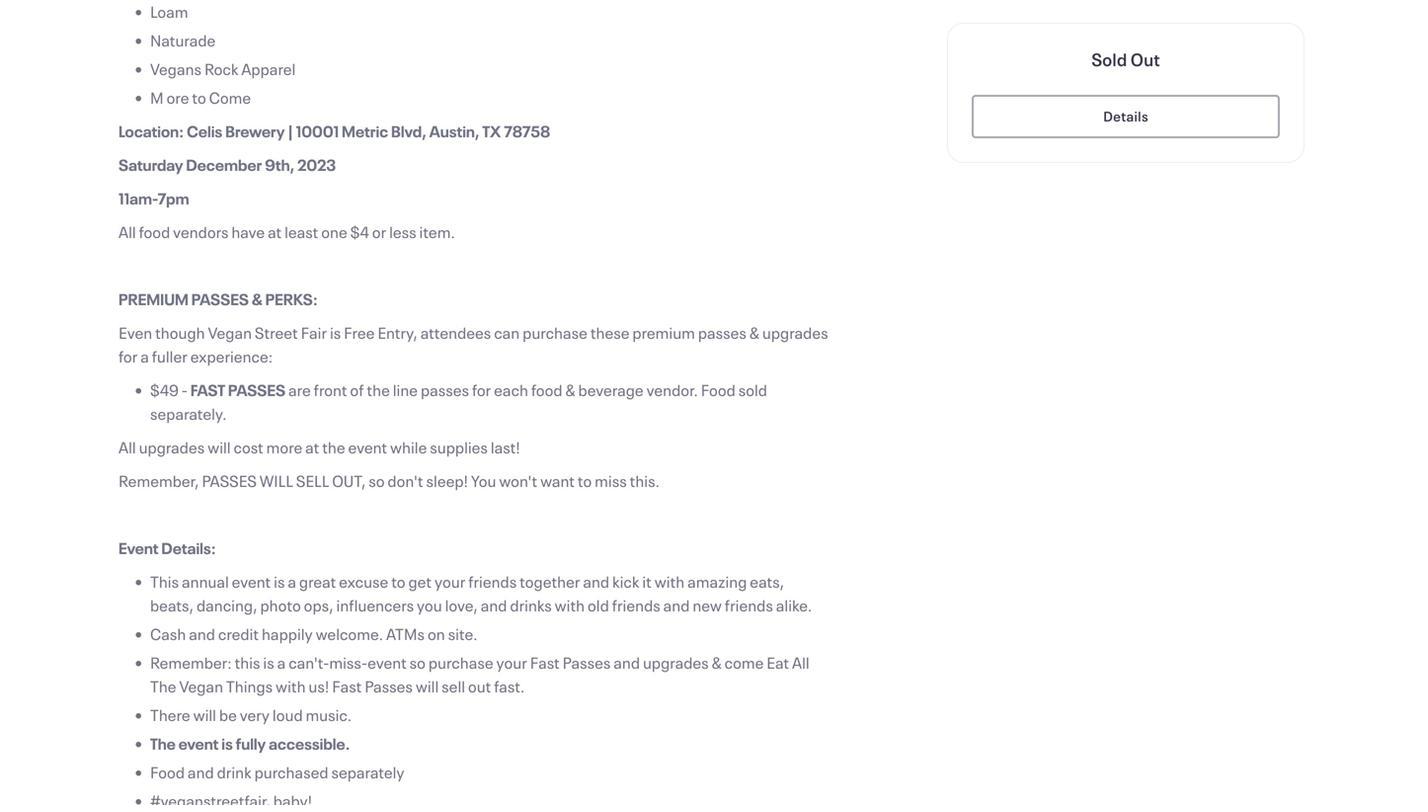 Task type: vqa. For each thing, say whether or not it's contained in the screenshot.
All inside the This annual event is a great excuse to get your friends together and kick it with amazing eats, beats, dancing, photo ops, influencers you love, and drinks with old friends and new friends alike. Cash and credit happily welcome. ATMs on site. Remember: this is a can't-miss-event so purchase your Fast Passes and upgrades & come Eat All The Vegan Things with us! Fast Passes will sell out fast. There will be very loud music. The event is fully accessible. Food and drink purchased separately
yes



Task type: describe. For each thing, give the bounding box(es) containing it.
december
[[186, 154, 262, 175]]

things
[[226, 676, 273, 697]]

miss-
[[329, 652, 368, 673]]

purchase inside the even though vegan street fair is free entry, attendees can purchase these premium passes & upgrades for a fuller experience:
[[523, 322, 588, 343]]

alike.
[[776, 595, 812, 616]]

out
[[468, 676, 491, 697]]

m
[[150, 87, 164, 108]]

0 vertical spatial all
[[119, 221, 136, 243]]

sell
[[442, 676, 465, 697]]

to for get
[[391, 571, 406, 592]]

​all upgrades will cost more at the event while supplies last!
[[119, 437, 520, 458]]

0 horizontal spatial the
[[322, 437, 345, 458]]

loam naturade vegans rock apparel m ore to come
[[150, 1, 296, 108]]

remember:
[[150, 652, 232, 673]]

passes inside the even though vegan street fair is free entry, attendees can purchase these premium passes & upgrades for a fuller experience:
[[698, 322, 747, 343]]

annual
[[182, 571, 229, 592]]

all inside this annual event is a great excuse to get your friends together and kick it with amazing eats, beats, dancing, photo ops, influencers you love, and drinks with old friends and new friends alike. cash and credit happily welcome. atms on site. remember: this is a can't-miss-event so purchase your fast passes and upgrades & come eat all the vegan things with us! fast passes will sell out fast. there will be very loud music. the event is fully accessible. food and drink purchased separately
[[792, 652, 810, 673]]

and left drink
[[188, 762, 214, 783]]

a inside the even though vegan street fair is free entry, attendees can purchase these premium passes & upgrades for a fuller experience:
[[140, 346, 149, 367]]

2 horizontal spatial friends
[[725, 595, 773, 616]]

brewery
[[225, 121, 285, 142]]

passes for &
[[191, 288, 249, 310]]

loam
[[150, 1, 188, 22]]

purchased
[[254, 762, 329, 783]]

& inside the even though vegan street fair is free entry, attendees can purchase these premium passes & upgrades for a fuller experience:
[[750, 322, 760, 343]]

ops,
[[304, 595, 334, 616]]

2 vertical spatial will
[[193, 704, 216, 726]]

beverage
[[578, 379, 644, 401]]

0 horizontal spatial your
[[435, 571, 466, 592]]

premium passes & perks:
[[119, 288, 318, 310]]

saturday december 9th, 2023
[[119, 154, 336, 175]]

passes inside are front of the line passes for each food & beverage vendor. food sold separately.
[[421, 379, 469, 401]]

and down kick
[[614, 652, 640, 673]]

are
[[288, 379, 311, 401]]

one
[[321, 221, 347, 243]]

1 vertical spatial at
[[305, 437, 319, 458]]

together
[[520, 571, 580, 592]]

1 the from the top
[[150, 676, 176, 697]]

you
[[417, 595, 442, 616]]

drinks
[[510, 595, 552, 616]]

while
[[390, 437, 427, 458]]

0 vertical spatial passes
[[563, 652, 611, 673]]

11am-
[[119, 188, 158, 209]]

vendor.
[[647, 379, 698, 401]]

event up out,
[[348, 437, 387, 458]]

eat
[[767, 652, 789, 673]]

and up old
[[583, 571, 610, 592]]

the inside are front of the line passes for each food & beverage vendor. food sold separately.
[[367, 379, 390, 401]]

naturade
[[150, 30, 216, 51]]

come
[[209, 87, 251, 108]]

there
[[150, 704, 190, 726]]

& inside are front of the line passes for each food & beverage vendor. food sold separately.
[[566, 379, 576, 401]]

out,
[[332, 470, 366, 492]]

$49 - fast passes
[[150, 379, 286, 401]]

1 horizontal spatial with
[[555, 595, 585, 616]]

premium
[[119, 288, 189, 310]]

1 vertical spatial passes
[[228, 379, 286, 401]]

1 vertical spatial will
[[416, 676, 439, 697]]

ore
[[167, 87, 189, 108]]

dancing,
[[197, 595, 257, 616]]

sold out
[[1092, 47, 1161, 71]]

this
[[150, 571, 179, 592]]

cost
[[234, 437, 264, 458]]

eats,
[[750, 571, 785, 592]]

won't
[[499, 470, 538, 492]]

sold
[[739, 379, 768, 401]]

premium
[[633, 322, 695, 343]]

10001
[[296, 121, 339, 142]]

kick
[[613, 571, 640, 592]]

photo
[[260, 595, 301, 616]]

credit
[[218, 623, 259, 645]]

though
[[155, 322, 205, 343]]

is inside the even though vegan street fair is free entry, attendees can purchase these premium passes & upgrades for a fuller experience:
[[330, 322, 341, 343]]

happily
[[262, 623, 313, 645]]

fast
[[191, 379, 225, 401]]

rock
[[204, 58, 239, 80]]

apparel
[[241, 58, 296, 80]]

sell
[[296, 470, 329, 492]]

remember, passes will sell out, so don't sleep! you won't want to miss this.
[[119, 470, 660, 492]]

location:
[[119, 121, 184, 142]]

influencers
[[336, 595, 414, 616]]

excuse
[[339, 571, 389, 592]]

details button
[[972, 95, 1280, 138]]

love,
[[445, 595, 478, 616]]

come
[[725, 652, 764, 673]]

or
[[372, 221, 386, 243]]

fully
[[236, 733, 266, 754]]

attendees
[[421, 322, 491, 343]]

1 vertical spatial upgrades
[[139, 437, 205, 458]]

upgrades inside this annual event is a great excuse to get your friends together and kick it with amazing eats, beats, dancing, photo ops, influencers you love, and drinks with old friends and new friends alike. cash and credit happily welcome. atms on site. remember: this is a can't-miss-event so purchase your fast passes and upgrades & come eat all the vegan things with us! fast passes will sell out fast. there will be very loud music. the event is fully accessible. food and drink purchased separately
[[643, 652, 709, 673]]

event up dancing,
[[232, 571, 271, 592]]

on
[[428, 623, 445, 645]]

old
[[588, 595, 609, 616]]

2 vertical spatial with
[[276, 676, 306, 697]]

more
[[266, 437, 303, 458]]

blvd,
[[391, 121, 427, 142]]

of
[[350, 379, 364, 401]]

and left new
[[664, 595, 690, 616]]

new
[[693, 595, 722, 616]]

2 horizontal spatial with
[[655, 571, 685, 592]]

0 vertical spatial fast
[[530, 652, 560, 673]]

vegan inside this annual event is a great excuse to get your friends together and kick it with amazing eats, beats, dancing, photo ops, influencers you love, and drinks with old friends and new friends alike. cash and credit happily welcome. atms on site. remember: this is a can't-miss-event so purchase your fast passes and upgrades & come eat all the vegan things with us! fast passes will sell out fast. there will be very loud music. the event is fully accessible. food and drink purchased separately
[[179, 676, 223, 697]]

last!
[[491, 437, 520, 458]]



Task type: locate. For each thing, give the bounding box(es) containing it.
2 horizontal spatial upgrades
[[763, 322, 828, 343]]

2 the from the top
[[150, 733, 176, 754]]

1 horizontal spatial all
[[792, 652, 810, 673]]

& inside this annual event is a great excuse to get your friends together and kick it with amazing eats, beats, dancing, photo ops, influencers you love, and drinks with old friends and new friends alike. cash and credit happily welcome. atms on site. remember: this is a can't-miss-event so purchase your fast passes and upgrades & come eat all the vegan things with us! fast passes will sell out fast. there will be very loud music. the event is fully accessible. food and drink purchased separately
[[712, 652, 722, 673]]

the up the "there"
[[150, 676, 176, 697]]

all right eat at bottom right
[[792, 652, 810, 673]]

0 vertical spatial at
[[268, 221, 282, 243]]

perks:
[[265, 288, 318, 310]]

passes
[[563, 652, 611, 673], [365, 676, 413, 697]]

|
[[288, 121, 293, 142]]

2 horizontal spatial a
[[288, 571, 296, 592]]

&
[[252, 288, 263, 310], [750, 322, 760, 343], [566, 379, 576, 401], [712, 652, 722, 673]]

0 vertical spatial purchase
[[523, 322, 588, 343]]

1 horizontal spatial passes
[[563, 652, 611, 673]]

will left be at the left bottom
[[193, 704, 216, 726]]

for inside are front of the line passes for each food & beverage vendor. food sold separately.
[[472, 379, 491, 401]]

will left sell
[[416, 676, 439, 697]]

at right more
[[305, 437, 319, 458]]

fast
[[530, 652, 560, 673], [332, 676, 362, 697]]

your up "fast."
[[496, 652, 527, 673]]

so
[[369, 470, 385, 492], [410, 652, 426, 673]]

-
[[182, 379, 188, 401]]

atms
[[386, 623, 425, 645]]

you
[[471, 470, 496, 492]]

a left fuller
[[140, 346, 149, 367]]

0 vertical spatial a
[[140, 346, 149, 367]]

even
[[119, 322, 152, 343]]

purchase inside this annual event is a great excuse to get your friends together and kick it with amazing eats, beats, dancing, photo ops, influencers you love, and drinks with old friends and new friends alike. cash and credit happily welcome. atms on site. remember: this is a can't-miss-event so purchase your fast passes and upgrades & come eat all the vegan things with us! fast passes will sell out fast. there will be very loud music. the event is fully accessible. food and drink purchased separately
[[429, 652, 494, 673]]

fair
[[301, 322, 327, 343]]

1 vertical spatial with
[[555, 595, 585, 616]]

0 vertical spatial the
[[150, 676, 176, 697]]

0 vertical spatial food
[[701, 379, 736, 401]]

food down 11am-7pm
[[139, 221, 170, 243]]

event details:
[[119, 537, 216, 559]]

passes down cost
[[202, 470, 257, 492]]

& up sold
[[750, 322, 760, 343]]

out
[[1131, 47, 1161, 71]]

fast down the drinks
[[530, 652, 560, 673]]

11am-7pm
[[119, 188, 189, 209]]

1 vertical spatial fast
[[332, 676, 362, 697]]

celis
[[187, 121, 222, 142]]

to inside this annual event is a great excuse to get your friends together and kick it with amazing eats, beats, dancing, photo ops, influencers you love, and drinks with old friends and new friends alike. cash and credit happily welcome. atms on site. remember: this is a can't-miss-event so purchase your fast passes and upgrades & come eat all the vegan things with us! fast passes will sell out fast. there will be very loud music. the event is fully accessible. food and drink purchased separately
[[391, 571, 406, 592]]

passes right premium
[[698, 322, 747, 343]]

vegans
[[150, 58, 202, 80]]

1 vertical spatial the
[[322, 437, 345, 458]]

is right this at the left bottom of the page
[[263, 652, 274, 673]]

entry,
[[378, 322, 418, 343]]

food
[[139, 221, 170, 243], [531, 379, 563, 401]]

passes down experience: on the top left of the page
[[228, 379, 286, 401]]

miss
[[595, 470, 627, 492]]

upgrades down new
[[643, 652, 709, 673]]

supplies
[[430, 437, 488, 458]]

will
[[208, 437, 231, 458], [416, 676, 439, 697], [193, 704, 216, 726]]

and right love,
[[481, 595, 507, 616]]

cash
[[150, 623, 186, 645]]

with left us!
[[276, 676, 306, 697]]

1 vertical spatial passes
[[365, 676, 413, 697]]

7pm
[[158, 188, 189, 209]]

& left "perks:"
[[252, 288, 263, 310]]

1 vertical spatial your
[[496, 652, 527, 673]]

0 horizontal spatial at
[[268, 221, 282, 243]]

0 horizontal spatial food
[[150, 762, 185, 783]]

food inside are front of the line passes for each food & beverage vendor. food sold separately.
[[531, 379, 563, 401]]

site.
[[448, 623, 478, 645]]

food inside are front of the line passes for each food & beverage vendor. food sold separately.
[[701, 379, 736, 401]]

will
[[260, 470, 293, 492]]

and
[[583, 571, 610, 592], [481, 595, 507, 616], [664, 595, 690, 616], [189, 623, 215, 645], [614, 652, 640, 673], [188, 762, 214, 783]]

event
[[348, 437, 387, 458], [232, 571, 271, 592], [368, 652, 407, 673], [179, 733, 219, 754]]

0 horizontal spatial fast
[[332, 676, 362, 697]]

to for come
[[192, 87, 206, 108]]

get
[[408, 571, 432, 592]]

passes for will
[[202, 470, 257, 492]]

0 horizontal spatial passes
[[421, 379, 469, 401]]

location: celis brewery | 10001 metric blvd, austin, tx 78758
[[119, 121, 551, 142]]

1 horizontal spatial passes
[[698, 322, 747, 343]]

vegan up experience: on the top left of the page
[[208, 322, 252, 343]]

sold
[[1092, 47, 1128, 71]]

passes down old
[[563, 652, 611, 673]]

for inside the even though vegan street fair is free entry, attendees can purchase these premium passes & upgrades for a fuller experience:
[[119, 346, 138, 367]]

item.
[[419, 221, 455, 243]]

with left old
[[555, 595, 585, 616]]

for down even
[[119, 346, 138, 367]]

at
[[268, 221, 282, 243], [305, 437, 319, 458]]

2 vertical spatial to
[[391, 571, 406, 592]]

0 horizontal spatial so
[[369, 470, 385, 492]]

is up photo
[[274, 571, 285, 592]]

$49
[[150, 379, 179, 401]]

0 horizontal spatial with
[[276, 676, 306, 697]]

very
[[240, 704, 270, 726]]

0 horizontal spatial a
[[140, 346, 149, 367]]

less
[[389, 221, 417, 243]]

tx
[[482, 121, 501, 142]]

1 horizontal spatial food
[[701, 379, 736, 401]]

us!
[[309, 676, 329, 697]]

line
[[393, 379, 418, 401]]

0 vertical spatial passes
[[698, 322, 747, 343]]

2 vertical spatial a
[[277, 652, 286, 673]]

to right "ore"
[[192, 87, 206, 108]]

are front of the line passes for each food & beverage vendor. food sold separately.
[[150, 379, 768, 424]]

separately.
[[150, 403, 227, 424]]

0 horizontal spatial friends
[[468, 571, 517, 592]]

$4
[[350, 221, 369, 243]]

0 vertical spatial the
[[367, 379, 390, 401]]

free
[[344, 322, 375, 343]]

0 horizontal spatial food
[[139, 221, 170, 243]]

1 vertical spatial to
[[578, 470, 592, 492]]

0 vertical spatial passes
[[191, 288, 249, 310]]

will left cost
[[208, 437, 231, 458]]

to left get
[[391, 571, 406, 592]]

to left miss
[[578, 470, 592, 492]]

vegan down remember:
[[179, 676, 223, 697]]

1 horizontal spatial a
[[277, 652, 286, 673]]

the
[[150, 676, 176, 697], [150, 733, 176, 754]]

passes up though
[[191, 288, 249, 310]]

upgrades up remember,
[[139, 437, 205, 458]]

the down the "there"
[[150, 733, 176, 754]]

passes
[[191, 288, 249, 310], [228, 379, 286, 401], [202, 470, 257, 492]]

1 horizontal spatial the
[[367, 379, 390, 401]]

0 vertical spatial food
[[139, 221, 170, 243]]

all
[[119, 221, 136, 243], [792, 652, 810, 673]]

1 vertical spatial vegan
[[179, 676, 223, 697]]

upgrades
[[763, 322, 828, 343], [139, 437, 205, 458], [643, 652, 709, 673]]

1 horizontal spatial food
[[531, 379, 563, 401]]

1 vertical spatial purchase
[[429, 652, 494, 673]]

all food vendors have at least one $4 or less item.
[[119, 221, 455, 243]]

and up remember:
[[189, 623, 215, 645]]

each
[[494, 379, 529, 401]]

78758
[[504, 121, 551, 142]]

1 horizontal spatial friends
[[612, 595, 661, 616]]

your
[[435, 571, 466, 592], [496, 652, 527, 673]]

2 vertical spatial upgrades
[[643, 652, 709, 673]]

& left come
[[712, 652, 722, 673]]

purchase right can
[[523, 322, 588, 343]]

the right of
[[367, 379, 390, 401]]

1 horizontal spatial at
[[305, 437, 319, 458]]

1 vertical spatial food
[[150, 762, 185, 783]]

1 horizontal spatial upgrades
[[643, 652, 709, 673]]

saturday
[[119, 154, 183, 175]]

1 vertical spatial passes
[[421, 379, 469, 401]]

want
[[540, 470, 575, 492]]

beats,
[[150, 595, 194, 616]]

friends up love,
[[468, 571, 517, 592]]

can
[[494, 322, 520, 343]]

0 vertical spatial to
[[192, 87, 206, 108]]

passes right "line"
[[421, 379, 469, 401]]

front
[[314, 379, 347, 401]]

details
[[1104, 107, 1149, 125]]

loud
[[273, 704, 303, 726]]

event down "atms"
[[368, 652, 407, 673]]

a
[[140, 346, 149, 367], [288, 571, 296, 592], [277, 652, 286, 673]]

1 horizontal spatial purchase
[[523, 322, 588, 343]]

1 horizontal spatial to
[[391, 571, 406, 592]]

passes down miss-
[[365, 676, 413, 697]]

1 vertical spatial food
[[531, 379, 563, 401]]

for
[[119, 346, 138, 367], [472, 379, 491, 401]]

upgrades up sold
[[763, 322, 828, 343]]

2 vertical spatial passes
[[202, 470, 257, 492]]

be
[[219, 704, 237, 726]]

1 vertical spatial all
[[792, 652, 810, 673]]

0 vertical spatial so
[[369, 470, 385, 492]]

0 vertical spatial your
[[435, 571, 466, 592]]

0 vertical spatial with
[[655, 571, 685, 592]]

fast down miss-
[[332, 676, 362, 697]]

event down the "there"
[[179, 733, 219, 754]]

friends down eats,
[[725, 595, 773, 616]]

your up love,
[[435, 571, 466, 592]]

for left each
[[472, 379, 491, 401]]

all down "11am-"
[[119, 221, 136, 243]]

2 horizontal spatial to
[[578, 470, 592, 492]]

drink
[[217, 762, 252, 783]]

0 horizontal spatial all
[[119, 221, 136, 243]]

0 vertical spatial upgrades
[[763, 322, 828, 343]]

food down the "there"
[[150, 762, 185, 783]]

food right each
[[531, 379, 563, 401]]

food left sold
[[701, 379, 736, 401]]

1 vertical spatial a
[[288, 571, 296, 592]]

with
[[655, 571, 685, 592], [555, 595, 585, 616], [276, 676, 306, 697]]

the up out,
[[322, 437, 345, 458]]

to inside loam naturade vegans rock apparel m ore to come
[[192, 87, 206, 108]]

friends down kick
[[612, 595, 661, 616]]

0 vertical spatial vegan
[[208, 322, 252, 343]]

1 vertical spatial so
[[410, 652, 426, 673]]

purchase up sell
[[429, 652, 494, 673]]

1 vertical spatial for
[[472, 379, 491, 401]]

fast.
[[494, 676, 525, 697]]

it
[[643, 571, 652, 592]]

so down "atms"
[[410, 652, 426, 673]]

to
[[192, 87, 206, 108], [578, 470, 592, 492], [391, 571, 406, 592]]

so inside this annual event is a great excuse to get your friends together and kick it with amazing eats, beats, dancing, photo ops, influencers you love, and drinks with old friends and new friends alike. cash and credit happily welcome. atms on site. remember: this is a can't-miss-event so purchase your fast passes and upgrades & come eat all the vegan things with us! fast passes will sell out fast. there will be very loud music. the event is fully accessible. food and drink purchased separately
[[410, 652, 426, 673]]

1 horizontal spatial so
[[410, 652, 426, 673]]

sleep!
[[426, 470, 468, 492]]

1 vertical spatial the
[[150, 733, 176, 754]]

separately
[[331, 762, 405, 783]]

0 vertical spatial will
[[208, 437, 231, 458]]

a left great
[[288, 571, 296, 592]]

so right out,
[[369, 470, 385, 492]]

a left can't-
[[277, 652, 286, 673]]

this.
[[630, 470, 660, 492]]

0 horizontal spatial for
[[119, 346, 138, 367]]

music.
[[306, 704, 352, 726]]

9th,
[[265, 154, 295, 175]]

upgrades inside the even though vegan street fair is free entry, attendees can purchase these premium passes & upgrades for a fuller experience:
[[763, 322, 828, 343]]

with right it
[[655, 571, 685, 592]]

0 horizontal spatial to
[[192, 87, 206, 108]]

can't-
[[289, 652, 329, 673]]

vegan inside the even though vegan street fair is free entry, attendees can purchase these premium passes & upgrades for a fuller experience:
[[208, 322, 252, 343]]

2023
[[297, 154, 336, 175]]

1 horizontal spatial your
[[496, 652, 527, 673]]

is left fully
[[222, 733, 233, 754]]

food inside this annual event is a great excuse to get your friends together and kick it with amazing eats, beats, dancing, photo ops, influencers you love, and drinks with old friends and new friends alike. cash and credit happily welcome. atms on site. remember: this is a can't-miss-event so purchase your fast passes and upgrades & come eat all the vegan things with us! fast passes will sell out fast. there will be very loud music. the event is fully accessible. food and drink purchased separately
[[150, 762, 185, 783]]

0 vertical spatial for
[[119, 346, 138, 367]]

0 horizontal spatial passes
[[365, 676, 413, 697]]

at right have
[[268, 221, 282, 243]]

1 horizontal spatial fast
[[530, 652, 560, 673]]

& left beverage
[[566, 379, 576, 401]]

0 horizontal spatial purchase
[[429, 652, 494, 673]]

0 horizontal spatial upgrades
[[139, 437, 205, 458]]

welcome.
[[316, 623, 383, 645]]

experience:
[[190, 346, 273, 367]]

1 horizontal spatial for
[[472, 379, 491, 401]]

is right fair
[[330, 322, 341, 343]]

friends
[[468, 571, 517, 592], [612, 595, 661, 616], [725, 595, 773, 616]]



